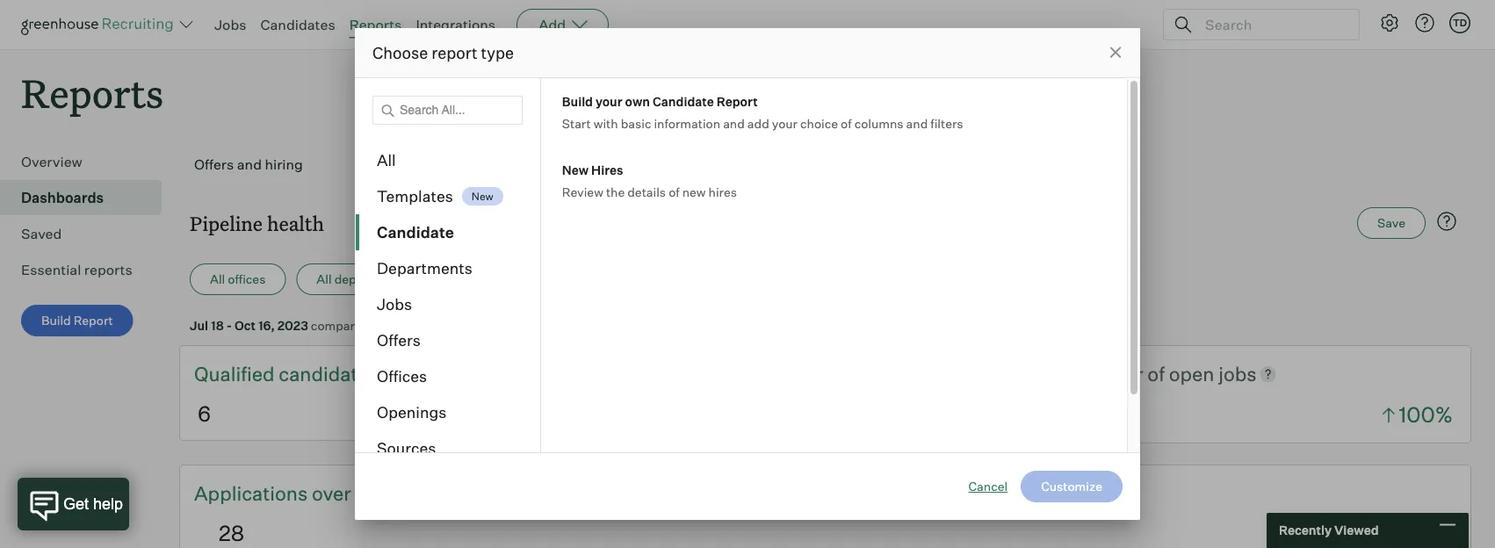 Task type: locate. For each thing, give the bounding box(es) containing it.
integrations link
[[416, 16, 496, 33]]

td button
[[1450, 12, 1471, 33]]

choose
[[373, 43, 428, 62]]

1 - from the left
[[226, 318, 232, 333]]

0 vertical spatial report
[[717, 94, 758, 109]]

1 vertical spatial your
[[772, 116, 798, 131]]

your up the 'with'
[[596, 94, 623, 109]]

last 90 days button
[[440, 264, 554, 295]]

review
[[562, 184, 604, 199]]

jobs up apr
[[377, 295, 412, 314]]

offers
[[194, 156, 234, 173], [377, 331, 421, 350]]

offers up pipeline
[[194, 156, 234, 173]]

1 jul from the left
[[190, 318, 208, 333]]

applications
[[194, 481, 308, 505]]

reports
[[349, 16, 402, 33], [21, 67, 164, 119]]

all for all
[[377, 151, 396, 170]]

1 horizontal spatial of
[[841, 116, 852, 131]]

2023 right 16,
[[277, 318, 308, 333]]

candidates
[[261, 16, 335, 33]]

2023 right the 17,
[[474, 318, 504, 333]]

of right choice
[[841, 116, 852, 131]]

1 vertical spatial offers
[[377, 331, 421, 350]]

offers inside choose report type dialog
[[377, 331, 421, 350]]

1 horizontal spatial jobs
[[377, 295, 412, 314]]

2023
[[277, 318, 308, 333], [474, 318, 504, 333]]

configure image
[[1380, 12, 1401, 33]]

build
[[562, 94, 593, 109], [41, 313, 71, 328]]

0 vertical spatial build
[[562, 94, 593, 109]]

and inside button
[[237, 156, 262, 173]]

- right 19
[[427, 318, 432, 333]]

1 horizontal spatial new
[[562, 162, 589, 178]]

0 horizontal spatial reports
[[21, 67, 164, 119]]

candidate up information
[[653, 94, 714, 109]]

jul left the 17,
[[435, 318, 453, 333]]

0 horizontal spatial all
[[210, 272, 225, 287]]

1 horizontal spatial and
[[723, 116, 745, 131]]

of inside 'build your own candidate report start with basic information and add your choice of columns and filters'
[[841, 116, 852, 131]]

new hires review the details of new hires
[[562, 162, 737, 199]]

1 vertical spatial candidate
[[377, 223, 454, 242]]

0 vertical spatial jobs
[[214, 16, 246, 33]]

of left new
[[669, 184, 680, 199]]

6
[[198, 400, 211, 427]]

report inside 'button'
[[74, 313, 113, 328]]

2 2023 from the left
[[474, 318, 504, 333]]

16,
[[258, 318, 275, 333]]

reports down greenhouse recruiting image
[[21, 67, 164, 119]]

1 vertical spatial jobs
[[377, 295, 412, 314]]

build for build report
[[41, 313, 71, 328]]

1 horizontal spatial build
[[562, 94, 593, 109]]

2 horizontal spatial all
[[377, 151, 396, 170]]

efficiency
[[440, 156, 502, 173]]

0 vertical spatial new
[[562, 162, 589, 178]]

sourcing button
[[563, 147, 631, 183]]

and
[[723, 116, 745, 131], [906, 116, 928, 131], [237, 156, 262, 173]]

build down essential
[[41, 313, 71, 328]]

and left add at the top of the page
[[723, 116, 745, 131]]

build report button
[[21, 305, 133, 337]]

0 horizontal spatial and
[[237, 156, 262, 173]]

0 vertical spatial reports
[[349, 16, 402, 33]]

days
[[507, 272, 534, 287]]

0 horizontal spatial new
[[472, 190, 494, 203]]

oct
[[235, 318, 256, 333]]

jul left the 18
[[190, 318, 208, 333]]

0 horizontal spatial offers
[[194, 156, 234, 173]]

recruiting efficiency
[[368, 156, 502, 173]]

1 horizontal spatial candidate
[[653, 94, 714, 109]]

over link
[[312, 480, 355, 507]]

and left filters
[[906, 116, 928, 131]]

2 vertical spatial of
[[1148, 362, 1165, 386]]

of left open
[[1148, 362, 1165, 386]]

compared
[[311, 318, 369, 333]]

add
[[539, 16, 566, 33]]

qualified link
[[194, 360, 279, 388]]

1 horizontal spatial jul
[[435, 318, 453, 333]]

1 vertical spatial reports
[[21, 67, 164, 119]]

1 vertical spatial of
[[669, 184, 680, 199]]

offers and hiring button
[[190, 147, 307, 183]]

19
[[411, 318, 424, 333]]

candidates link
[[261, 16, 335, 33]]

your right add at the top of the page
[[772, 116, 798, 131]]

overview link
[[21, 151, 155, 172]]

offers up offices
[[377, 331, 421, 350]]

all offices button
[[190, 264, 286, 295]]

all
[[377, 151, 396, 170], [210, 272, 225, 287], [317, 272, 332, 287]]

1 horizontal spatial all
[[317, 272, 332, 287]]

0 horizontal spatial your
[[596, 94, 623, 109]]

recently viewed
[[1279, 523, 1379, 538]]

type
[[481, 43, 514, 62]]

report up add at the top of the page
[[717, 94, 758, 109]]

report
[[717, 94, 758, 109], [74, 313, 113, 328]]

to
[[372, 318, 384, 333]]

applications link
[[194, 480, 312, 507]]

pipeline
[[190, 210, 263, 236]]

1 horizontal spatial -
[[427, 318, 432, 333]]

all inside choose report type dialog
[[377, 151, 396, 170]]

recruiting
[[368, 156, 436, 173]]

reports up choose
[[349, 16, 402, 33]]

0 horizontal spatial -
[[226, 318, 232, 333]]

sources
[[377, 439, 436, 458]]

1 2023 from the left
[[277, 318, 308, 333]]

all left offices
[[210, 272, 225, 287]]

candidate down templates
[[377, 223, 454, 242]]

jobs link
[[214, 16, 246, 33]]

all departments button
[[296, 264, 429, 295]]

number
[[1070, 362, 1144, 386]]

cancel link
[[969, 478, 1008, 496]]

apr
[[386, 318, 409, 333]]

0 horizontal spatial build
[[41, 313, 71, 328]]

pipeline health
[[190, 210, 324, 236]]

build up start
[[562, 94, 593, 109]]

all up templates
[[377, 151, 396, 170]]

jobs left candidates link
[[214, 16, 246, 33]]

0 vertical spatial of
[[841, 116, 852, 131]]

offers inside button
[[194, 156, 234, 173]]

1 horizontal spatial reports
[[349, 16, 402, 33]]

recruiting efficiency button
[[364, 147, 507, 183]]

1 horizontal spatial offers
[[377, 331, 421, 350]]

all left "departments" at the left
[[317, 272, 332, 287]]

18
[[211, 318, 224, 333]]

new for new hires review the details of new hires
[[562, 162, 589, 178]]

new for new
[[472, 190, 494, 203]]

open
[[1169, 362, 1215, 386]]

overview
[[21, 153, 82, 171]]

1 horizontal spatial 2023
[[474, 318, 504, 333]]

all departments
[[317, 272, 409, 287]]

hires
[[591, 162, 624, 178]]

new up review
[[562, 162, 589, 178]]

0 horizontal spatial jul
[[190, 318, 208, 333]]

new
[[682, 184, 706, 199]]

- right the 18
[[226, 318, 232, 333]]

your
[[596, 94, 623, 109], [772, 116, 798, 131]]

of inside new hires review the details of new hires
[[669, 184, 680, 199]]

build inside 'build your own candidate report start with basic information and add your choice of columns and filters'
[[562, 94, 593, 109]]

0 horizontal spatial of
[[669, 184, 680, 199]]

save button
[[1358, 208, 1426, 239]]

td button
[[1446, 9, 1475, 37]]

candidate
[[653, 94, 714, 109], [377, 223, 454, 242]]

own
[[625, 94, 650, 109]]

new inside new hires review the details of new hires
[[562, 162, 589, 178]]

offers for offers
[[377, 331, 421, 350]]

jobs
[[214, 16, 246, 33], [377, 295, 412, 314]]

-
[[226, 318, 232, 333], [427, 318, 432, 333]]

build inside 'button'
[[41, 313, 71, 328]]

0 vertical spatial offers
[[194, 156, 234, 173]]

1 vertical spatial report
[[74, 313, 113, 328]]

0 horizontal spatial report
[[74, 313, 113, 328]]

offers for offers and hiring
[[194, 156, 234, 173]]

0 vertical spatial candidate
[[653, 94, 714, 109]]

0 horizontal spatial 2023
[[277, 318, 308, 333]]

1 horizontal spatial report
[[717, 94, 758, 109]]

filters
[[931, 116, 964, 131]]

viewed
[[1335, 523, 1379, 538]]

1 vertical spatial build
[[41, 313, 71, 328]]

essential
[[21, 261, 81, 279]]

1 vertical spatial new
[[472, 190, 494, 203]]

tab list
[[190, 147, 1461, 183]]

report down essential reports link
[[74, 313, 113, 328]]

and left hiring at the top left of the page
[[237, 156, 262, 173]]

100%
[[1399, 402, 1453, 428]]

new down efficiency
[[472, 190, 494, 203]]

cancel
[[969, 479, 1008, 494]]

all for all offices
[[210, 272, 225, 287]]



Task type: describe. For each thing, give the bounding box(es) containing it.
Search text field
[[1201, 12, 1344, 37]]

hires
[[709, 184, 737, 199]]

add button
[[517, 9, 609, 40]]

all offices
[[210, 272, 266, 287]]

jobs
[[1219, 362, 1257, 386]]

Search All... text field
[[373, 96, 523, 125]]

details
[[628, 184, 666, 199]]

with
[[594, 116, 618, 131]]

offers and hiring
[[194, 156, 303, 173]]

faq image
[[1437, 211, 1458, 232]]

the
[[606, 184, 625, 199]]

start
[[562, 116, 591, 131]]

28
[[219, 520, 244, 546]]

jobs inside choose report type dialog
[[377, 295, 412, 314]]

jul 18 - oct 16, 2023 compared to apr 19 - jul 17, 2023
[[190, 318, 504, 333]]

recently
[[1279, 523, 1332, 538]]

information
[[654, 116, 721, 131]]

choice
[[801, 116, 838, 131]]

2 jul from the left
[[435, 318, 453, 333]]

0 vertical spatial your
[[596, 94, 623, 109]]

90
[[488, 272, 504, 287]]

17,
[[456, 318, 471, 333]]

2 horizontal spatial of
[[1148, 362, 1165, 386]]

build for build your own candidate report start with basic information and add your choice of columns and filters
[[562, 94, 593, 109]]

2 horizontal spatial and
[[906, 116, 928, 131]]

all for all departments
[[317, 272, 332, 287]]

saved
[[21, 225, 62, 243]]

integrations
[[416, 16, 496, 33]]

report inside 'build your own candidate report start with basic information and add your choice of columns and filters'
[[717, 94, 758, 109]]

saved link
[[21, 223, 155, 244]]

last
[[460, 272, 485, 287]]

report
[[432, 43, 478, 62]]

time
[[355, 481, 396, 505]]

build your own candidate report start with basic information and add your choice of columns and filters
[[562, 94, 964, 131]]

columns
[[855, 116, 904, 131]]

candidate inside 'build your own candidate report start with basic information and add your choice of columns and filters'
[[653, 94, 714, 109]]

offices
[[377, 367, 427, 386]]

0 horizontal spatial candidate
[[377, 223, 454, 242]]

departments
[[334, 272, 409, 287]]

templates
[[377, 187, 453, 206]]

td
[[1453, 17, 1468, 29]]

offices
[[228, 272, 266, 287]]

health
[[267, 210, 324, 236]]

over
[[312, 481, 351, 505]]

last 90 days
[[460, 272, 534, 287]]

essential reports link
[[21, 259, 155, 280]]

greenhouse recruiting image
[[21, 14, 179, 35]]

dashboards
[[21, 189, 104, 207]]

candidates link
[[279, 360, 379, 388]]

2 - from the left
[[427, 318, 432, 333]]

0 horizontal spatial jobs
[[214, 16, 246, 33]]

reports
[[84, 261, 132, 279]]

add
[[748, 116, 770, 131]]

departments
[[377, 259, 473, 278]]

tab list containing offers and hiring
[[190, 147, 1461, 183]]

basic
[[621, 116, 652, 131]]

1 horizontal spatial your
[[772, 116, 798, 131]]

save
[[1378, 215, 1406, 231]]

dashboards link
[[21, 187, 155, 208]]

sourcing
[[567, 156, 627, 173]]

choose report type
[[373, 43, 514, 62]]

candidates
[[279, 362, 379, 386]]

hiring
[[265, 156, 303, 173]]

number of open
[[1070, 362, 1219, 386]]

reports link
[[349, 16, 402, 33]]

essential reports
[[21, 261, 132, 279]]

applications over time
[[194, 481, 396, 505]]

qualified
[[194, 362, 279, 386]]

build report
[[41, 313, 113, 328]]

openings
[[377, 403, 447, 422]]

choose report type dialog
[[355, 28, 1141, 520]]



Task type: vqa. For each thing, say whether or not it's contained in the screenshot.
Nov inside Predicted start date Nov 27 - Dec 25, 2023
no



